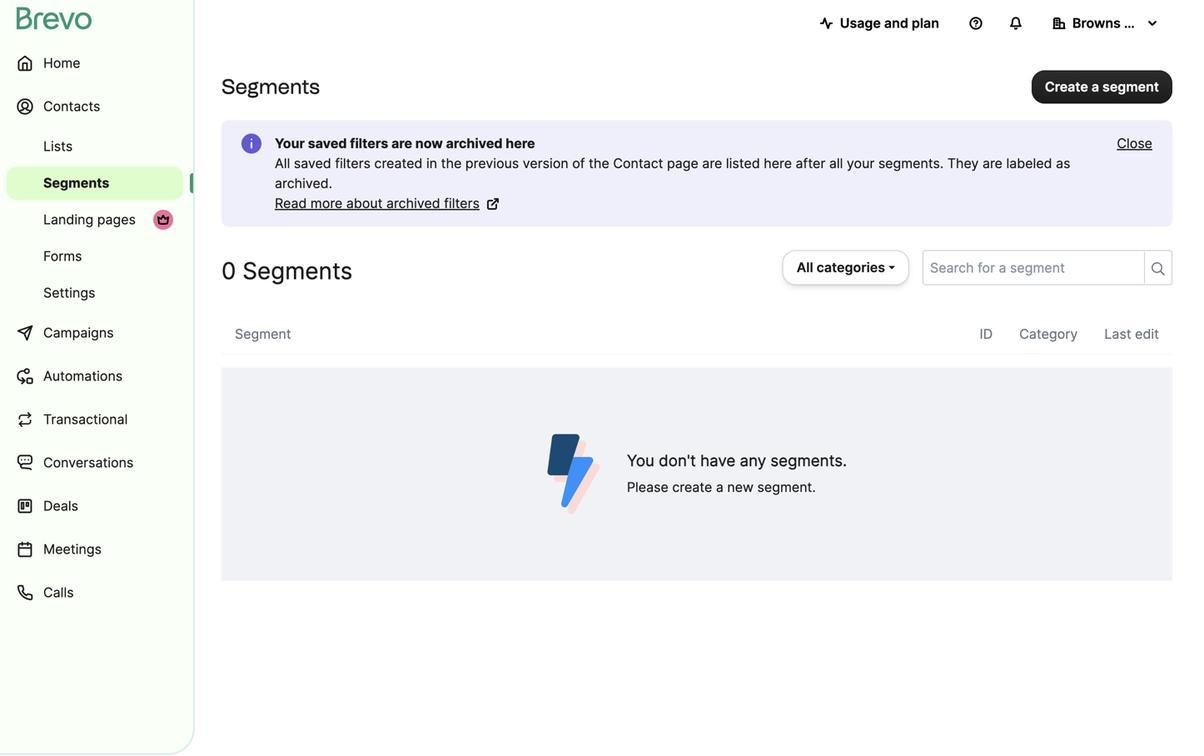 Task type: describe. For each thing, give the bounding box(es) containing it.
landing pages
[[43, 212, 136, 228]]

0
[[222, 257, 236, 285]]

archived inside your saved filters are now archived here all saved filters created in the previous version of the contact page are listed here after all your segments. they are labeled as archived.
[[446, 135, 503, 152]]

0 vertical spatial saved
[[308, 135, 347, 152]]

labeled
[[1007, 155, 1053, 172]]

automations link
[[7, 357, 183, 397]]

segment
[[235, 326, 291, 342]]

settings
[[43, 285, 95, 301]]

your
[[847, 155, 875, 172]]

usage
[[840, 15, 881, 31]]

last edit
[[1105, 326, 1160, 342]]

2 vertical spatial segments
[[243, 257, 353, 285]]

a inside button
[[1092, 79, 1100, 95]]

more
[[311, 195, 343, 212]]

segments link
[[7, 167, 183, 200]]

read more about archived filters
[[275, 195, 480, 212]]

forms link
[[7, 240, 183, 273]]

deals
[[43, 498, 78, 514]]

browns enterprise
[[1073, 15, 1191, 31]]

0 horizontal spatial are
[[392, 135, 412, 152]]

contact
[[613, 155, 664, 172]]

pages
[[97, 212, 136, 228]]

meetings link
[[7, 530, 183, 570]]

read more about archived filters link
[[275, 194, 500, 214]]

2 vertical spatial filters
[[444, 195, 480, 212]]

all categories button
[[783, 250, 910, 285]]

0 horizontal spatial segments.
[[771, 452, 847, 470]]

lists link
[[7, 130, 183, 163]]

home link
[[7, 43, 183, 83]]

read
[[275, 195, 307, 212]]

your saved filters are now archived here all saved filters created in the previous version of the contact page are listed here after all your segments. they are labeled as archived.
[[275, 135, 1071, 192]]

archived.
[[275, 175, 333, 192]]

2 the from the left
[[589, 155, 610, 172]]

please
[[627, 479, 669, 496]]

in
[[427, 155, 438, 172]]

landing
[[43, 212, 94, 228]]

now
[[416, 135, 443, 152]]

please create a new segment.
[[627, 479, 816, 496]]

created
[[375, 155, 423, 172]]

alert containing your saved filters are now archived here
[[222, 120, 1173, 227]]

as
[[1057, 155, 1071, 172]]

landing pages link
[[7, 203, 183, 237]]

any
[[740, 452, 767, 470]]

enterprise
[[1125, 15, 1191, 31]]

0 horizontal spatial here
[[506, 135, 535, 152]]

0 horizontal spatial archived
[[387, 195, 441, 212]]

transactional
[[43, 412, 128, 428]]

category
[[1020, 326, 1078, 342]]

0 vertical spatial segments
[[222, 75, 320, 99]]

close link
[[1118, 134, 1153, 154]]

meetings
[[43, 542, 102, 558]]

search image
[[1152, 262, 1166, 276]]

create a segment button
[[1032, 70, 1173, 104]]

segments. inside your saved filters are now archived here all saved filters created in the previous version of the contact page are listed here after all your segments. they are labeled as archived.
[[879, 155, 944, 172]]

home
[[43, 55, 80, 71]]

settings link
[[7, 277, 183, 310]]

calls
[[43, 585, 74, 601]]

lists
[[43, 138, 73, 155]]



Task type: vqa. For each thing, say whether or not it's contained in the screenshot.
Create An Automation in the Your automations will appear here. Tab Panel
no



Task type: locate. For each thing, give the bounding box(es) containing it.
conversations
[[43, 455, 134, 471]]

conversations link
[[7, 443, 183, 483]]

contacts
[[43, 98, 100, 115]]

don't
[[659, 452, 696, 470]]

1 vertical spatial filters
[[335, 155, 371, 172]]

1 vertical spatial archived
[[387, 195, 441, 212]]

all
[[275, 155, 290, 172], [797, 260, 814, 276]]

1 horizontal spatial archived
[[446, 135, 503, 152]]

segments. right "your"
[[879, 155, 944, 172]]

1 horizontal spatial all
[[797, 260, 814, 276]]

the right in at top
[[441, 155, 462, 172]]

left___rvooi image
[[157, 213, 170, 227]]

0 horizontal spatial a
[[716, 479, 724, 496]]

0 vertical spatial segments.
[[879, 155, 944, 172]]

are
[[392, 135, 412, 152], [703, 155, 723, 172], [983, 155, 1003, 172]]

here left after
[[764, 155, 792, 172]]

browns
[[1073, 15, 1121, 31]]

last
[[1105, 326, 1132, 342]]

you
[[627, 452, 655, 470]]

version
[[523, 155, 569, 172]]

about
[[346, 195, 383, 212]]

1 horizontal spatial here
[[764, 155, 792, 172]]

plan
[[912, 15, 940, 31]]

0 segments
[[222, 257, 353, 285]]

campaigns link
[[7, 313, 183, 353]]

segments down "read"
[[243, 257, 353, 285]]

0 horizontal spatial the
[[441, 155, 462, 172]]

1 vertical spatial segments.
[[771, 452, 847, 470]]

create
[[1046, 79, 1089, 95]]

usage and plan
[[840, 15, 940, 31]]

1 vertical spatial a
[[716, 479, 724, 496]]

1 vertical spatial saved
[[294, 155, 331, 172]]

the right the of
[[589, 155, 610, 172]]

create a segment
[[1046, 79, 1160, 95]]

all left categories
[[797, 260, 814, 276]]

edit
[[1136, 326, 1160, 342]]

filters
[[350, 135, 389, 152], [335, 155, 371, 172], [444, 195, 480, 212]]

they
[[948, 155, 979, 172]]

calls link
[[7, 573, 183, 613]]

0 horizontal spatial all
[[275, 155, 290, 172]]

0 vertical spatial all
[[275, 155, 290, 172]]

filters up created
[[350, 135, 389, 152]]

browns enterprise button
[[1040, 7, 1191, 40]]

here
[[506, 135, 535, 152], [764, 155, 792, 172]]

0 vertical spatial a
[[1092, 79, 1100, 95]]

all
[[830, 155, 844, 172]]

1 vertical spatial all
[[797, 260, 814, 276]]

forms
[[43, 248, 82, 265]]

after
[[796, 155, 826, 172]]

archived up previous
[[446, 135, 503, 152]]

have
[[701, 452, 736, 470]]

alert
[[222, 120, 1173, 227]]

here up version
[[506, 135, 535, 152]]

0 vertical spatial filters
[[350, 135, 389, 152]]

all inside button
[[797, 260, 814, 276]]

segments. up segment.
[[771, 452, 847, 470]]

1 horizontal spatial segments.
[[879, 155, 944, 172]]

all categories
[[797, 260, 886, 276]]

archived
[[446, 135, 503, 152], [387, 195, 441, 212]]

segment.
[[758, 479, 816, 496]]

are right they
[[983, 155, 1003, 172]]

0 vertical spatial here
[[506, 135, 535, 152]]

search button
[[1145, 252, 1172, 284]]

id
[[980, 326, 993, 342]]

are up created
[[392, 135, 412, 152]]

0 vertical spatial archived
[[446, 135, 503, 152]]

1 vertical spatial here
[[764, 155, 792, 172]]

1 horizontal spatial the
[[589, 155, 610, 172]]

filters up about
[[335, 155, 371, 172]]

usage and plan button
[[807, 7, 953, 40]]

segments up your
[[222, 75, 320, 99]]

contacts link
[[7, 87, 183, 127]]

saved up "archived."
[[294, 155, 331, 172]]

archived down created
[[387, 195, 441, 212]]

you don't have any segments.
[[627, 452, 847, 470]]

deals link
[[7, 487, 183, 527]]

1 vertical spatial segments
[[43, 175, 109, 191]]

filters down previous
[[444, 195, 480, 212]]

and
[[885, 15, 909, 31]]

new
[[728, 479, 754, 496]]

1 horizontal spatial are
[[703, 155, 723, 172]]

are right page
[[703, 155, 723, 172]]

1 horizontal spatial a
[[1092, 79, 1100, 95]]

1 the from the left
[[441, 155, 462, 172]]

segments.
[[879, 155, 944, 172], [771, 452, 847, 470]]

page
[[667, 155, 699, 172]]

a right create
[[1092, 79, 1100, 95]]

segments
[[222, 75, 320, 99], [43, 175, 109, 191], [243, 257, 353, 285]]

automations
[[43, 368, 123, 385]]

your
[[275, 135, 305, 152]]

the
[[441, 155, 462, 172], [589, 155, 610, 172]]

categories
[[817, 260, 886, 276]]

segments up landing
[[43, 175, 109, 191]]

close
[[1118, 135, 1153, 152]]

saved right your
[[308, 135, 347, 152]]

of
[[573, 155, 585, 172]]

a left new
[[716, 479, 724, 496]]

listed
[[726, 155, 760, 172]]

Search for a segment search field
[[924, 251, 1138, 285]]

a
[[1092, 79, 1100, 95], [716, 479, 724, 496]]

2 horizontal spatial are
[[983, 155, 1003, 172]]

campaigns
[[43, 325, 114, 341]]

saved
[[308, 135, 347, 152], [294, 155, 331, 172]]

transactional link
[[7, 400, 183, 440]]

previous
[[466, 155, 519, 172]]

all down your
[[275, 155, 290, 172]]

all inside your saved filters are now archived here all saved filters created in the previous version of the contact page are listed here after all your segments. they are labeled as archived.
[[275, 155, 290, 172]]

create
[[673, 479, 713, 496]]

segment
[[1103, 79, 1160, 95]]



